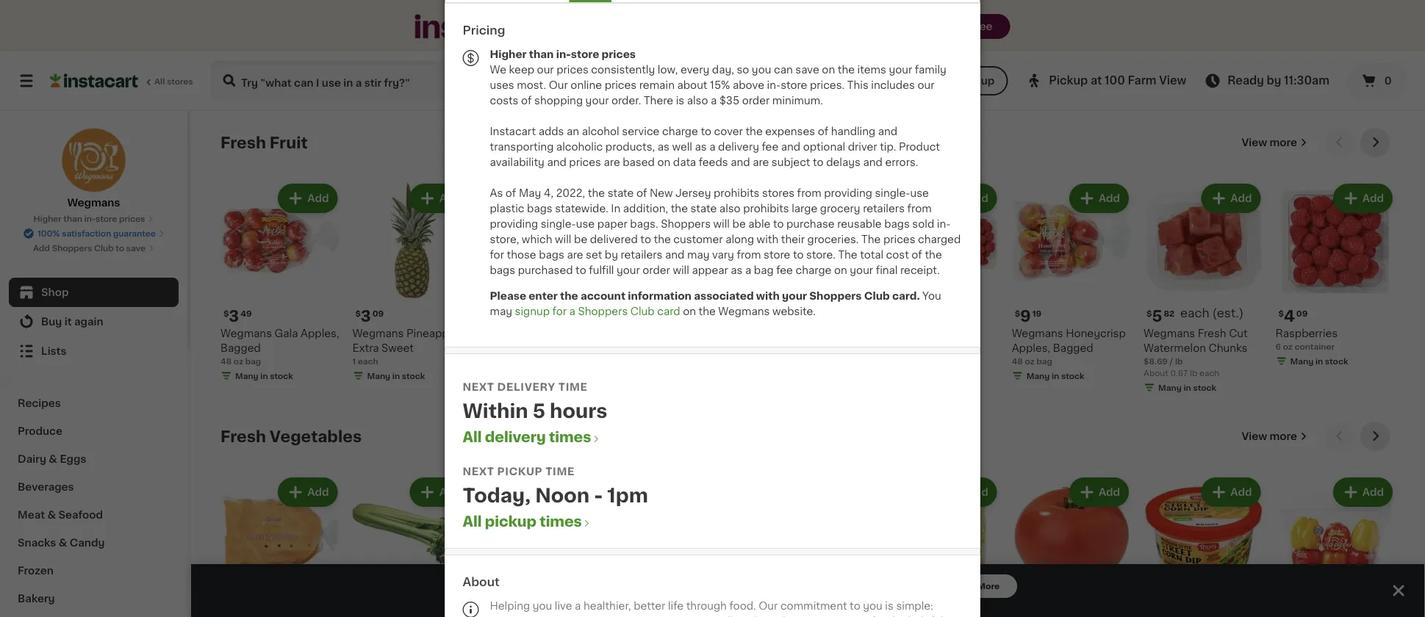 Task type: describe. For each thing, give the bounding box(es) containing it.
0 vertical spatial providing
[[824, 188, 872, 198]]

0 vertical spatial single-
[[875, 188, 910, 198]]

to down guarantee
[[116, 244, 124, 252]]

many for wegmans pineapple, extra sweet
[[367, 372, 390, 380]]

grocery
[[820, 203, 860, 214]]

vary
[[712, 250, 734, 260]]

stores inside as of may 4, 2022, the state of new jersey prohibits stores from providing single-use plastic bags statewide. in addition, the state also prohibits large grocery retailers from providing single-use paper bags. shoppers will be able to purchase reusable bags sold in- store, which will be delivered to the customer along with their groceries. the prices charged for those bags are set by retailers and may vary from store to store. the total cost of the bags purchased to fulfill your order will appear as a bag fee charge on your final receipt.
[[762, 188, 795, 198]]

prices up consistently
[[602, 49, 636, 59]]

$8.69
[[1144, 357, 1168, 365]]

container inside raspberries 6 oz container
[[1295, 342, 1335, 351]]

1 vertical spatial state
[[691, 203, 717, 214]]

product group containing 4
[[1276, 181, 1396, 370]]

pickup for pickup at 100 farm view
[[1049, 75, 1088, 86]]

an
[[567, 126, 579, 136]]

of up addition, on the top of the page
[[636, 188, 647, 198]]

to down the bags.
[[640, 234, 651, 244]]

1 horizontal spatial lb
[[1190, 369, 1197, 377]]

pickup for pickup
[[958, 76, 995, 86]]

item carousel region containing fresh vegetables
[[220, 422, 1396, 617]]

each inside 'element'
[[518, 602, 547, 613]]

so
[[737, 64, 749, 75]]

store inside as of may 4, 2022, the state of new jersey prohibits stores from providing single-use plastic bags statewide. in addition, the state also prohibits large grocery retailers from providing single-use paper bags. shoppers will be able to purchase reusable bags sold in- store, which will be delivered to the customer along with their groceries. the prices charged for those bags are set by retailers and may vary from store to store. the total cost of the bags purchased to fulfill your order will appear as a bag fee charge on your final receipt.
[[764, 250, 790, 260]]

sweet
[[381, 343, 414, 353]]

you inside you may
[[922, 291, 941, 301]]

next delivery time
[[463, 382, 588, 392]]

us
[[735, 616, 748, 617]]

1 each
[[748, 342, 774, 351]]

bags down "4,"
[[527, 203, 552, 214]]

fee inside instacart adds an alcohol service charge to cover the expenses of handling and transporting alcoholic products, as well as a delivery fee and optional driver tip. product availability and prices are based on data feeds and are subject to delays and errors.
[[762, 141, 778, 152]]

1 tab from the left
[[569, 0, 611, 2]]

$ inside the $ 2 13
[[487, 309, 493, 317]]

prices down consistently
[[605, 80, 637, 90]]

4,
[[544, 188, 554, 198]]

meat & seafood
[[18, 510, 103, 520]]

on inside we keep our prices consistently low, every day, so you can save on the items your family uses most. our online prices remain about 15% above in-store prices. this includes our costs of shopping your order. there is also a $35 order minimum.
[[822, 64, 835, 75]]

within 5 hours
[[463, 402, 607, 421]]

prices up online
[[557, 64, 589, 75]]

dairy
[[18, 454, 46, 464]]

0 vertical spatial from
[[797, 188, 821, 198]]

 for hours
[[591, 434, 601, 444]]

$ up the best.
[[619, 603, 624, 611]]

jersey
[[675, 188, 711, 198]]

wegmans for wegmans fresh cut watermelon chunks $8.69 / lb about 0.67 lb each
[[1144, 328, 1195, 338]]

0 vertical spatial by
[[1267, 75, 1281, 86]]

1 vertical spatial higher than in-store prices
[[33, 215, 145, 223]]

final
[[876, 265, 898, 275]]

49 for wegmans gala apples, bagged
[[241, 309, 252, 317]]

(est.) for 5
[[1212, 308, 1244, 319]]

0 horizontal spatial retailers
[[621, 250, 662, 260]]

bagged for 9
[[1053, 343, 1093, 353]]

wegmans for wegmans gala apples, bagged 48 oz bag
[[220, 328, 272, 338]]

can
[[774, 64, 793, 75]]

each (est.) for 1
[[650, 308, 713, 319]]

time for 5
[[558, 382, 588, 392]]

a inside as of may 4, 2022, the state of new jersey prohibits stores from providing single-use plastic bags statewide. in addition, the state also prohibits large grocery retailers from providing single-use paper bags. shoppers will be able to purchase reusable bags sold in- store, which will be delivered to the customer along with their groceries. the prices charged for those bags are set by retailers and may vary from store to store. the total cost of the bags purchased to fulfill your order will appear as a bag fee charge on your final receipt.
[[745, 265, 751, 275]]

store inside we keep our prices consistently low, every day, so you can save on the items your family uses most. our online prices remain about 15% above in-store prices. this includes our costs of shopping your order. there is also a $35 order minimum.
[[781, 80, 807, 90]]

the down jersey
[[671, 203, 688, 214]]

many for raspberries
[[1290, 357, 1314, 365]]

in up the within 5 hours
[[524, 384, 532, 392]]

noon
[[535, 487, 589, 505]]

many down the 0.67
[[1158, 384, 1182, 392]]

0 vertical spatial club
[[94, 244, 114, 252]]

receipt.
[[900, 265, 940, 275]]

also inside we keep our prices consistently low, every day, so you can save on the items your family uses most. our online prices remain about 15% above in-store prices. this includes our costs of shopping your order. there is also a $35 order minimum.
[[687, 95, 708, 105]]

total
[[860, 250, 883, 260]]

order inside we keep our prices consistently low, every day, so you can save on the items your family uses most. our online prices remain about 15% above in-store prices. this includes our costs of shopping your order. there is also a $35 order minimum.
[[742, 95, 770, 105]]

pricing
[[463, 24, 505, 36]]

1 horizontal spatial will
[[673, 265, 689, 275]]

100%
[[38, 230, 60, 238]]

a inside instacart adds an alcohol service charge to cover the expenses of handling and transporting alcoholic products, as well as a delivery fee and optional driver tip. product availability and prices are based on data feeds and are subject to delays and errors.
[[709, 141, 715, 152]]

2 horizontal spatial you
[[863, 601, 883, 611]]

$2.13 each (estimated) element
[[484, 307, 604, 326]]

our inside we keep our prices consistently low, every day, so you can save on the items your family uses most. our online prices remain about 15% above in-store prices. this includes our costs of shopping your order. there is also a $35 order minimum.
[[549, 80, 568, 90]]

of inside instacart adds an alcohol service charge to cover the expenses of handling and transporting alcoholic products, as well as a delivery fee and optional driver tip. product availability and prices are based on data feeds and are subject to delays and errors.
[[818, 126, 828, 136]]

and down driver
[[863, 157, 883, 167]]

3 for 1 each
[[756, 309, 767, 324]]

$ 9 19
[[1015, 309, 1042, 324]]

the down the bags.
[[654, 234, 671, 244]]

card
[[657, 306, 680, 316]]

shoppers inside add shoppers club to save link
[[52, 244, 92, 252]]

each (est.) for 2
[[519, 308, 582, 319]]

apples, for 9
[[1012, 343, 1050, 353]]

meat
[[18, 510, 45, 520]]

which
[[522, 234, 552, 244]]

shop link
[[9, 278, 179, 307]]

stock for 6
[[1325, 357, 1348, 365]]

48 for 3
[[220, 357, 232, 365]]

$ up they
[[751, 603, 756, 611]]

to right able
[[773, 219, 784, 229]]

your down total
[[850, 265, 873, 275]]

expenses
[[765, 126, 815, 136]]

purchase
[[786, 219, 835, 229]]

instacart adds an alcohol service charge to cover the expenses of handling and transporting alcoholic products, as well as a delivery fee and optional driver tip. product availability and prices are based on data feeds and are subject to delays and errors.
[[490, 126, 940, 167]]

& for snacks
[[59, 538, 67, 548]]

each down enter
[[519, 308, 548, 319]]

0 horizontal spatial stores
[[167, 78, 193, 86]]

1 vertical spatial with
[[756, 291, 780, 301]]

plastic
[[490, 203, 524, 214]]

low,
[[658, 64, 678, 75]]

about inside 'wegmans fresh cut watermelon chunks $8.69 / lb about 0.67 lb each'
[[1144, 369, 1168, 377]]

oz inside button
[[890, 342, 900, 351]]

stock down 'wegmans fresh cut watermelon chunks $8.69 / lb about 0.67 lb each'
[[1193, 384, 1216, 392]]

2 horizontal spatial are
[[753, 157, 769, 167]]

please enter the account information associated with your shoppers club card.
[[490, 291, 922, 301]]

your right fulfill
[[617, 265, 640, 275]]

12
[[880, 342, 888, 351]]

in down the 0.67
[[1184, 384, 1191, 392]]

next for today, noon - 1pm
[[463, 466, 494, 477]]

 for -
[[582, 518, 592, 529]]

and down alcoholic
[[547, 157, 567, 167]]

in- up online
[[556, 49, 571, 59]]

add shoppers club to save link
[[33, 243, 154, 254]]

2 vertical spatial from
[[737, 250, 761, 260]]

appear
[[692, 265, 728, 275]]

pineapple,
[[406, 328, 461, 338]]

in for 6
[[1315, 357, 1323, 365]]

the up statewide.
[[588, 188, 605, 198]]

09 for 3
[[372, 309, 384, 317]]

wegmans link
[[61, 128, 126, 210]]

0 vertical spatial use
[[910, 188, 929, 198]]

store up 100% satisfaction guarantee
[[95, 215, 117, 223]]

1 horizontal spatial the
[[861, 234, 881, 244]]

1 vertical spatial from
[[907, 203, 932, 214]]

wegmans inside helping you live a healthier, better life through food.  our commitment to you is simple: every day you get our best.  our customers tell us they choose wegmans for the helpfu
[[817, 616, 869, 617]]

view more button for fresh fruit
[[1236, 128, 1313, 157]]

of inside we keep our prices consistently low, every day, so you can save on the items your family uses most. our online prices remain about 15% above in-store prices. this includes our costs of shopping your order. there is also a $35 order minimum.
[[521, 95, 532, 105]]

seafood
[[58, 510, 103, 520]]

healthier,
[[583, 601, 631, 611]]

0 vertical spatial will
[[713, 219, 730, 229]]

stock for gala
[[270, 372, 293, 380]]

within
[[463, 402, 528, 421]]

1 horizontal spatial as
[[695, 141, 707, 152]]

many in stock for pineapple,
[[367, 372, 425, 380]]

stock up the within 5 hours
[[534, 384, 557, 392]]

1 horizontal spatial retailers
[[863, 203, 905, 214]]

0
[[1384, 76, 1392, 86]]

88
[[501, 603, 512, 611]]

0 vertical spatial state
[[608, 188, 634, 198]]

satisfaction
[[62, 230, 111, 238]]

remain
[[639, 80, 675, 90]]

0 vertical spatial view
[[1159, 75, 1186, 86]]

0 horizontal spatial you
[[533, 601, 552, 611]]

and right feeds
[[731, 157, 750, 167]]

0 horizontal spatial will
[[555, 234, 571, 244]]

is inside helping you live a healthier, better life through food.  our commitment to you is simple: every day you get our best.  our customers tell us they choose wegmans for the helpfu
[[885, 601, 894, 611]]

each up choose
[[786, 602, 815, 613]]

$ inside the $ 3 09
[[355, 309, 361, 317]]

honeycrisp inside wegmans honeycrisp apples, bagged 48 oz bag
[[1066, 328, 1126, 338]]

candy
[[70, 538, 105, 548]]

every
[[681, 64, 709, 75]]

1 vertical spatial save
[[126, 244, 146, 252]]

your up website.
[[782, 291, 807, 301]]

in- inside we keep our prices consistently low, every day, so you can save on the items your family uses most. our online prices remain about 15% above in-store prices. this includes our costs of shopping your order. there is also a $35 order minimum.
[[767, 80, 781, 90]]

driver
[[848, 141, 877, 152]]

0 horizontal spatial single-
[[541, 219, 576, 229]]

try free button
[[0, 0, 1425, 51]]

above
[[733, 80, 764, 90]]

apples for 1
[[616, 343, 652, 353]]

$ inside button
[[1015, 603, 1020, 611]]

$ inside $ 4 09
[[1278, 309, 1284, 317]]

$ 3 49 for wegmans gala apples, bagged
[[223, 309, 252, 324]]

ready by 11:30am link
[[1204, 72, 1330, 90]]

account
[[581, 291, 625, 301]]

data
[[673, 157, 696, 167]]

& for meat
[[47, 510, 56, 520]]

0 horizontal spatial higher
[[33, 215, 62, 223]]

website.
[[772, 306, 816, 316]]

the inside instacart adds an alcohol service charge to cover the expenses of handling and transporting alcoholic products, as well as a delivery fee and optional driver tip. product availability and prices are based on data feeds and are subject to delays and errors.
[[746, 126, 763, 136]]

fresh for fresh fruit
[[220, 135, 266, 150]]

store up online
[[571, 49, 599, 59]]

each inside wegmans pineapple, extra sweet 1 each
[[358, 357, 378, 365]]

0 horizontal spatial providing
[[490, 219, 538, 229]]

$0.84 each (estimated) element
[[748, 601, 868, 617]]

charge inside instacart adds an alcohol service charge to cover the expenses of handling and transporting alcoholic products, as well as a delivery fee and optional driver tip. product availability and prices are based on data feeds and are subject to delays and errors.
[[662, 126, 698, 136]]

prices inside as of may 4, 2022, the state of new jersey prohibits stores from providing single-use plastic bags statewide. in addition, the state also prohibits large grocery retailers from providing single-use paper bags. shoppers will be able to purchase reusable bags sold in- store, which will be delivered to the customer along with their groceries. the prices charged for those bags are set by retailers and may vary from store to store. the total cost of the bags purchased to fulfill your order will appear as a bag fee charge on your final receipt.
[[883, 234, 915, 244]]

your up includes
[[889, 64, 912, 75]]

each right 82 on the right bottom of the page
[[1180, 308, 1209, 319]]

prices up guarantee
[[119, 215, 145, 223]]

dairy & eggs link
[[9, 445, 179, 473]]

to down optional
[[813, 157, 824, 167]]

0.67
[[1170, 369, 1188, 377]]

shoppers down store.
[[809, 291, 862, 301]]

many in stock for honeycrisp
[[1026, 372, 1084, 380]]

2 tab from the left
[[611, 0, 740, 2]]

your down online
[[585, 95, 609, 105]]

bags left the "sold"
[[884, 219, 910, 229]]

family
[[915, 64, 946, 75]]

is inside we keep our prices consistently low, every day, so you can save on the items your family uses most. our online prices remain about 15% above in-store prices. this includes our costs of shopping your order. there is also a $35 order minimum.
[[676, 95, 684, 105]]

shopping
[[534, 95, 583, 105]]

prices inside instacart adds an alcohol service charge to cover the expenses of handling and transporting alcoholic products, as well as a delivery fee and optional driver tip. product availability and prices are based on data feeds and are subject to delays and errors.
[[569, 157, 601, 167]]

0 horizontal spatial as
[[658, 141, 669, 152]]

product group containing 1
[[616, 181, 736, 392]]

2 horizontal spatial our
[[917, 80, 934, 90]]

1 vertical spatial about
[[463, 576, 500, 588]]

charge inside as of may 4, 2022, the state of new jersey prohibits stores from providing single-use plastic bags statewide. in addition, the state also prohibits large grocery retailers from providing single-use paper bags. shoppers will be able to purchase reusable bags sold in- store, which will be delivered to the customer along with their groceries. the prices charged for those bags are set by retailers and may vary from store to store. the total cost of the bags purchased to fulfill your order will appear as a bag fee charge on your final receipt.
[[796, 265, 831, 275]]

our inside helping you live a healthier, better life through food.  our commitment to you is simple: every day you get our best.  our customers tell us they choose wegmans for the helpfu
[[588, 616, 605, 617]]

about
[[677, 80, 707, 90]]

(est.) inside $1.88 each (estimated) 'element'
[[550, 602, 581, 613]]

in- up "100% satisfaction guarantee" button
[[84, 215, 95, 223]]

costs
[[490, 95, 518, 105]]

lists link
[[9, 337, 179, 366]]

$1.88 each (estimated) element
[[484, 601, 604, 617]]

the inside helping you live a healthier, better life through food.  our commitment to you is simple: every day you get our best.  our customers tell us they choose wegmans for the helpfu
[[888, 616, 905, 617]]

subject
[[772, 157, 810, 167]]

today,
[[463, 487, 531, 505]]

their
[[781, 234, 805, 244]]

we
[[490, 64, 506, 75]]

1 horizontal spatial for
[[552, 306, 567, 316]]

$5.82 each (estimated) element
[[1144, 307, 1264, 326]]

alcohol
[[582, 126, 619, 136]]

stock for honeycrisp
[[1061, 372, 1084, 380]]

product group containing 2
[[484, 181, 604, 396]]

the inside we keep our prices consistently low, every day, so you can save on the items your family uses most. our online prices remain about 15% above in-store prices. this includes our costs of shopping your order. there is also a $35 order minimum.
[[838, 64, 855, 75]]

express icon image
[[415, 14, 562, 39]]

dairy & eggs
[[18, 454, 86, 464]]

$6.89 element
[[880, 307, 1000, 326]]

each inside 'wegmans fresh cut watermelon chunks $8.69 / lb about 0.67 lb each'
[[1199, 369, 1219, 377]]

12 oz container
[[880, 342, 942, 351]]

it
[[65, 317, 72, 327]]

with inside as of may 4, 2022, the state of new jersey prohibits stores from providing single-use plastic bags statewide. in addition, the state also prohibits large grocery retailers from providing single-use paper bags. shoppers will be able to purchase reusable bags sold in- store, which will be delivered to the customer along with their groceries. the prices charged for those bags are set by retailers and may vary from store to store. the total cost of the bags purchased to fulfill your order will appear as a bag fee charge on your final receipt.
[[757, 234, 778, 244]]

wegmans for wegmans organic honeycrisp apples
[[484, 328, 536, 338]]

oz inside wegmans honeycrisp apples, bagged 48 oz bag
[[1025, 357, 1035, 365]]

helping you live a healthier, better life through food.  our commitment to you is simple: every day you get our best.  our customers tell us they choose wegmans for the helpfu
[[490, 601, 943, 617]]

1 vertical spatial 1
[[748, 342, 751, 351]]

the down charged
[[925, 250, 942, 260]]

$ up wegmans gala apples, bagged 48 oz bag
[[223, 309, 229, 317]]

the right enter
[[560, 291, 578, 301]]

view for fresh vegetables
[[1242, 431, 1267, 442]]

beverages
[[18, 482, 74, 492]]

1 inside $1.48 each (estimated) element
[[624, 309, 631, 324]]

48 inside $ 1 48
[[633, 309, 644, 317]]

each (est.) inside $1.88 each (estimated) 'element'
[[518, 602, 581, 613]]

many in stock down the 0.67
[[1158, 384, 1216, 392]]

1 horizontal spatial than
[[529, 49, 554, 59]]

2 horizontal spatial our
[[759, 601, 778, 611]]


[[463, 50, 479, 66]]

bags.
[[630, 219, 658, 229]]

fresh for fresh vegetables
[[220, 429, 266, 444]]

in- inside as of may 4, 2022, the state of new jersey prohibits stores from providing single-use plastic bags statewide. in addition, the state also prohibits large grocery retailers from providing single-use paper bags. shoppers will be able to purchase reusable bags sold in- store, which will be delivered to the customer along with their groceries. the prices charged for those bags are set by retailers and may vary from store to store. the total cost of the bags purchased to fulfill your order will appear as a bag fee charge on your final receipt.
[[937, 219, 951, 229]]

0 horizontal spatial organic
[[486, 292, 519, 301]]

day,
[[712, 64, 734, 75]]

of up 'receipt.' at the top of the page
[[912, 250, 922, 260]]

this
[[847, 80, 869, 90]]

each (est.) for 5
[[1180, 308, 1244, 319]]

1 vertical spatial club
[[864, 291, 890, 301]]

many in stock up the within 5 hours
[[499, 384, 557, 392]]

in
[[611, 203, 620, 214]]

pickup at 100 farm view
[[1049, 75, 1186, 86]]

instacart
[[490, 126, 536, 136]]

a right signup
[[569, 306, 575, 316]]

every
[[490, 616, 519, 617]]

0 vertical spatial our
[[537, 64, 554, 75]]

customer
[[673, 234, 723, 244]]

on inside as of may 4, 2022, the state of new jersey prohibits stores from providing single-use plastic bags statewide. in addition, the state also prohibits large grocery retailers from providing single-use paper bags. shoppers will be able to purchase reusable bags sold in- store, which will be delivered to the customer along with their groceries. the prices charged for those bags are set by retailers and may vary from store to store. the total cost of the bags purchased to fulfill your order will appear as a bag fee charge on your final receipt.
[[834, 265, 847, 275]]

2 vertical spatial club
[[630, 306, 655, 316]]

(est.) for 2
[[551, 308, 582, 319]]

100% satisfaction guarantee button
[[23, 225, 165, 240]]

$ up 1 each
[[751, 309, 756, 317]]

pickup button
[[921, 66, 1008, 96]]

shoppers down account
[[578, 306, 628, 316]]

charged
[[918, 234, 961, 244]]

many up within
[[499, 384, 522, 392]]

5 for $
[[1152, 309, 1162, 324]]

gala
[[275, 328, 298, 338]]

2
[[493, 309, 503, 324]]

49 for 1 each
[[768, 309, 779, 317]]

alcoholic
[[556, 141, 603, 152]]

tip.
[[880, 141, 896, 152]]

0 horizontal spatial use
[[576, 219, 595, 229]]

bags down those
[[490, 265, 515, 275]]



Task type: locate. For each thing, give the bounding box(es) containing it.
0 vertical spatial about
[[1144, 369, 1168, 377]]

0 vertical spatial our
[[549, 80, 568, 90]]

 inside all delivery times 
[[591, 434, 601, 444]]

1 horizontal spatial club
[[630, 306, 655, 316]]

1 apples from the left
[[547, 343, 583, 353]]

in-
[[556, 49, 571, 59], [767, 80, 781, 90], [84, 215, 95, 223], [937, 219, 951, 229]]

higher up 100%
[[33, 215, 62, 223]]

ready
[[1227, 75, 1264, 86]]

1 vertical spatial view more button
[[1236, 422, 1313, 451]]

apples inside wegmans sugar bee apples
[[616, 343, 652, 353]]

1 horizontal spatial higher
[[490, 49, 527, 59]]

many in stock for gala
[[235, 372, 293, 380]]

times for noon
[[540, 515, 582, 528]]

2 more from the top
[[1270, 431, 1297, 442]]

0 vertical spatial order
[[742, 95, 770, 105]]

chunks
[[1209, 343, 1248, 353]]

all down within
[[463, 430, 482, 444]]

bag inside as of may 4, 2022, the state of new jersey prohibits stores from providing single-use plastic bags statewide. in addition, the state also prohibits large grocery retailers from providing single-use paper bags. shoppers will be able to purchase reusable bags sold in- store, which will be delivered to the customer along with their groceries. the prices charged for those bags are set by retailers and may vary from store to store. the total cost of the bags purchased to fulfill your order will appear as a bag fee charge on your final receipt.
[[754, 265, 774, 275]]

1 horizontal spatial be
[[732, 219, 746, 229]]

1 inside wegmans pineapple, extra sweet 1 each
[[352, 357, 356, 365]]

0 vertical spatial higher
[[490, 49, 527, 59]]

wegmans for wegmans pineapple, extra sweet 1 each
[[352, 328, 404, 338]]

0 vertical spatial stores
[[167, 78, 193, 86]]

stores
[[167, 78, 193, 86], [762, 188, 795, 198]]

charge down store.
[[796, 265, 831, 275]]

1 49 from the left
[[241, 309, 252, 317]]

1 vertical spatial time
[[545, 466, 575, 477]]

delivery inside all delivery times 
[[485, 430, 546, 444]]

0 vertical spatial more
[[1270, 137, 1297, 148]]

delivered
[[590, 234, 638, 244]]

along
[[726, 234, 754, 244]]

apples for 2
[[547, 343, 583, 353]]

each (est.) inside $0.84 each (estimated) element
[[786, 602, 849, 613]]

2 vertical spatial view
[[1242, 431, 1267, 442]]

2 vertical spatial our
[[588, 616, 605, 617]]

wegmans left gala
[[220, 328, 272, 338]]

apples, for 3
[[301, 328, 339, 338]]

store
[[571, 49, 599, 59], [781, 80, 807, 90], [95, 215, 117, 223], [764, 250, 790, 260]]

items
[[857, 64, 886, 75]]

48 inside wegmans gala apples, bagged 48 oz bag
[[220, 357, 232, 365]]

1 vertical spatial the
[[838, 250, 857, 260]]

3 for wegmans gala apples, bagged
[[229, 309, 239, 324]]

1 vertical spatial organic
[[538, 328, 579, 338]]

-
[[594, 487, 603, 505]]

and up tip. at top
[[878, 126, 897, 136]]

$ inside $ 5 82
[[1147, 309, 1152, 317]]

many down wegmans honeycrisp apples, bagged 48 oz bag
[[1026, 372, 1050, 380]]

each (est.) inside $5.82 each (estimated) element
[[1180, 308, 1244, 319]]

bags up purchased on the top of the page
[[539, 250, 564, 260]]

be up along
[[732, 219, 746, 229]]

charge
[[662, 126, 698, 136], [796, 265, 831, 275]]

main content containing fresh fruit
[[191, 110, 1425, 617]]

49 up 1 each
[[768, 309, 779, 317]]

order inside as of may 4, 2022, the state of new jersey prohibits stores from providing single-use plastic bags statewide. in addition, the state also prohibits large grocery retailers from providing single-use paper bags. shoppers will be able to purchase reusable bags sold in- store, which will be delivered to the customer along with their groceries. the prices charged for those bags are set by retailers and may vary from store to store. the total cost of the bags purchased to fulfill your order will appear as a bag fee charge on your final receipt.
[[643, 265, 670, 275]]

higher than in-store prices link
[[33, 213, 154, 225]]

$1.48 each (estimated) element
[[616, 307, 736, 326]]

are inside as of may 4, 2022, the state of new jersey prohibits stores from providing single-use plastic bags statewide. in addition, the state also prohibits large grocery retailers from providing single-use paper bags. shoppers will be able to purchase reusable bags sold in- store, which will be delivered to the customer along with their groceries. the prices charged for those bags are set by retailers and may vary from store to store. the total cost of the bags purchased to fulfill your order will appear as a bag fee charge on your final receipt.
[[567, 250, 583, 260]]

delivery for times
[[485, 430, 546, 444]]

you left simple:
[[863, 601, 883, 611]]

club down information
[[630, 306, 655, 316]]

0 horizontal spatial 49
[[241, 309, 252, 317]]

addition,
[[623, 203, 668, 214]]

as down the vary
[[731, 265, 743, 275]]

0 vertical spatial all
[[154, 78, 165, 86]]

providing up "grocery"
[[824, 188, 872, 198]]

use down statewide.
[[576, 219, 595, 229]]

many in stock down wegmans gala apples, bagged 48 oz bag
[[235, 372, 293, 380]]

$ inside 'element'
[[487, 603, 493, 611]]

the down groceries.
[[838, 250, 857, 260]]

in- down can
[[767, 80, 781, 90]]

0 horizontal spatial order
[[643, 265, 670, 275]]

may inside you may
[[490, 306, 512, 316]]

13
[[504, 309, 513, 317]]

you may
[[490, 291, 941, 316]]

may inside as of may 4, 2022, the state of new jersey prohibits stores from providing single-use plastic bags statewide. in addition, the state also prohibits large grocery retailers from providing single-use paper bags. shoppers will be able to purchase reusable bags sold in- store, which will be delivered to the customer along with their groceries. the prices charged for those bags are set by retailers and may vary from store to store. the total cost of the bags purchased to fulfill your order will appear as a bag fee charge on your final receipt.
[[687, 250, 710, 260]]

wegmans gala apples, bagged 48 oz bag
[[220, 328, 339, 365]]

with up website.
[[756, 291, 780, 301]]

the up total
[[861, 234, 881, 244]]

well
[[672, 141, 692, 152]]

09 inside the $ 3 09
[[372, 309, 384, 317]]

2 49 from the left
[[768, 309, 779, 317]]

and inside as of may 4, 2022, the state of new jersey prohibits stores from providing single-use plastic bags statewide. in addition, the state also prohibits large grocery retailers from providing single-use paper bags. shoppers will be able to purchase reusable bags sold in- store, which will be delivered to the customer along with their groceries. the prices charged for those bags are set by retailers and may vary from store to store. the total cost of the bags purchased to fulfill your order will appear as a bag fee charge on your final receipt.
[[665, 250, 685, 260]]

many down wegmans gala apples, bagged 48 oz bag
[[235, 372, 258, 380]]

will right which
[[555, 234, 571, 244]]

stock for pineapple,
[[402, 372, 425, 380]]

1 next from the top
[[463, 382, 494, 392]]

0 vertical spatial 1
[[624, 309, 631, 324]]

2 apples from the left
[[616, 343, 652, 353]]

0 vertical spatial fee
[[762, 141, 778, 152]]

container down raspberries
[[1295, 342, 1335, 351]]

1 horizontal spatial bagged
[[1053, 343, 1093, 353]]

0 vertical spatial times
[[549, 430, 591, 444]]

3 3 from the left
[[756, 309, 767, 324]]

times inside all pickup times 
[[540, 515, 582, 528]]

0 horizontal spatial are
[[567, 250, 583, 260]]

delivery for time
[[497, 382, 555, 392]]

in down wegmans honeycrisp apples, bagged 48 oz bag
[[1052, 372, 1059, 380]]

2 item carousel region from the top
[[220, 422, 1396, 617]]

wegmans inside wegmans gala apples, bagged 48 oz bag
[[220, 328, 272, 338]]

store,
[[490, 234, 519, 244]]

delivery inside instacart adds an alcohol service charge to cover the expenses of handling and transporting alcoholic products, as well as a delivery fee and optional driver tip. product availability and prices are based on data feeds and are subject to delays and errors.
[[718, 141, 759, 152]]

charge up the well
[[662, 126, 698, 136]]

1 horizontal spatial 3
[[361, 309, 371, 324]]

as inside as of may 4, 2022, the state of new jersey prohibits stores from providing single-use plastic bags statewide. in addition, the state also prohibits large grocery retailers from providing single-use paper bags. shoppers will be able to purchase reusable bags sold in- store, which will be delivered to the customer along with their groceries. the prices charged for those bags are set by retailers and may vary from store to store. the total cost of the bags purchased to fulfill your order will appear as a bag fee charge on your final receipt.
[[731, 265, 743, 275]]

2 $ 3 49 from the left
[[751, 309, 779, 324]]

also down about
[[687, 95, 708, 105]]

(est.) up cut
[[1212, 308, 1244, 319]]

customers
[[659, 616, 714, 617]]

2 view more from the top
[[1242, 431, 1297, 442]]

for right $0.84 each (estimated) element
[[871, 616, 886, 617]]

2 79 from the left
[[896, 603, 907, 611]]

you inside helping you live a healthier, better life through food.  our commitment to you is simple: every day you get our best.  our customers tell us they choose wegmans for the helpfu
[[545, 616, 564, 617]]

2 vertical spatial &
[[59, 538, 67, 548]]

1 horizontal spatial by
[[1267, 75, 1281, 86]]

1 horizontal spatial container
[[1295, 342, 1335, 351]]

next up within
[[463, 382, 494, 392]]

times
[[549, 430, 591, 444], [540, 515, 582, 528]]

pickup inside button
[[958, 76, 995, 86]]

pickup for next
[[497, 466, 543, 477]]

eggs
[[60, 454, 86, 464]]

0 vertical spatial 5
[[1152, 309, 1162, 324]]

5 for within
[[533, 402, 545, 421]]

wegmans sugar bee apples
[[616, 328, 723, 353]]

to inside helping you live a healthier, better life through food.  our commitment to you is simple: every day you get our best.  our customers tell us they choose wegmans for the helpfu
[[850, 601, 860, 611]]

all pickup times 
[[463, 515, 592, 529]]

0 vertical spatial be
[[732, 219, 746, 229]]

1 horizontal spatial from
[[797, 188, 821, 198]]

shop
[[41, 287, 69, 298]]

wegmans logo image
[[61, 128, 126, 193]]

main content
[[191, 110, 1425, 617]]

all stores
[[154, 78, 193, 86]]

wegmans for wegmans honeycrisp apples, bagged 48 oz bag
[[1012, 328, 1063, 338]]

2 horizontal spatial for
[[871, 616, 886, 617]]

associated
[[694, 291, 754, 301]]

1 horizontal spatial 09
[[1296, 309, 1308, 317]]

2 view more button from the top
[[1236, 422, 1313, 451]]

view more button
[[1236, 128, 1313, 157], [1236, 422, 1313, 451]]

wegmans for wegmans
[[67, 198, 120, 208]]

information
[[628, 291, 692, 301]]

times down hours
[[549, 430, 591, 444]]

0 vertical spatial prohibits
[[714, 188, 759, 198]]

1 vertical spatial item carousel region
[[220, 422, 1396, 617]]

large
[[792, 203, 817, 214]]

1 09 from the left
[[372, 309, 384, 317]]

fresh left fruit
[[220, 135, 266, 150]]

commitment
[[780, 601, 847, 611]]

bag for 3
[[245, 357, 261, 365]]

(est.) for 1
[[682, 308, 713, 319]]

0 horizontal spatial container
[[902, 342, 942, 351]]

to
[[701, 126, 711, 136], [813, 157, 824, 167], [773, 219, 784, 229], [640, 234, 651, 244], [116, 244, 124, 252], [793, 250, 804, 260], [576, 265, 586, 275], [850, 601, 860, 611]]

in for honeycrisp
[[1052, 372, 1059, 380]]

1 container from the left
[[902, 342, 942, 351]]

item carousel region
[[220, 128, 1396, 410], [220, 422, 1396, 617]]

$ inside $ 9 19
[[1015, 309, 1020, 317]]

84
[[769, 603, 780, 611]]

& for dairy
[[49, 454, 57, 464]]

on inside instacart adds an alcohol service charge to cover the expenses of handling and transporting alcoholic products, as well as a delivery fee and optional driver tip. product availability and prices are based on data feeds and are subject to delays and errors.
[[657, 157, 670, 167]]

1 horizontal spatial higher than in-store prices
[[490, 49, 636, 59]]

purchased
[[518, 265, 573, 275]]

fresh inside 'wegmans fresh cut watermelon chunks $8.69 / lb about 0.67 lb each'
[[1198, 328, 1226, 338]]

next for within 5 hours
[[463, 382, 494, 392]]

2 vertical spatial 1
[[352, 357, 356, 365]]

more for fresh fruit
[[1270, 137, 1297, 148]]

state up the in
[[608, 188, 634, 198]]

fresh fruit
[[220, 135, 308, 150]]

bag for 9
[[1037, 357, 1052, 365]]

in- up charged
[[937, 219, 951, 229]]

1 horizontal spatial stores
[[762, 188, 795, 198]]

3 tab from the left
[[740, 0, 856, 2]]

each (est.) up cut
[[1180, 308, 1244, 319]]

in down raspberries 6 oz container
[[1315, 357, 1323, 365]]

product group
[[220, 181, 341, 385], [352, 181, 472, 385], [484, 181, 604, 396], [616, 181, 736, 392], [748, 181, 868, 370], [880, 181, 1000, 352], [1012, 181, 1132, 385], [1144, 181, 1264, 396], [1276, 181, 1396, 370], [220, 475, 341, 617], [352, 475, 472, 617], [484, 475, 604, 617], [880, 475, 1000, 617], [1012, 475, 1132, 617], [1144, 475, 1264, 617], [1276, 475, 1396, 617]]

1 item carousel region from the top
[[220, 128, 1396, 410]]

oz inside raspberries 6 oz container
[[1283, 342, 1293, 351]]

each (est.) inside $1.48 each (estimated) element
[[650, 308, 713, 319]]

0 vertical spatial 
[[591, 434, 601, 444]]

1 horizontal spatial charge
[[796, 265, 831, 275]]

product group containing 9
[[1012, 181, 1132, 385]]

wegmans inside 'wegmans fresh cut watermelon chunks $8.69 / lb about 0.67 lb each'
[[1144, 328, 1195, 338]]

all for within 5 hours
[[463, 430, 482, 444]]

helping
[[490, 601, 530, 611]]

1 79 from the left
[[636, 603, 647, 611]]

we keep our prices consistently low, every day, so you can save on the items your family uses most. our online prices remain about 15% above in-store prices. this includes our costs of shopping your order. there is also a $35 order minimum.
[[490, 64, 946, 105]]

fruit
[[270, 135, 308, 150]]

availability
[[490, 157, 544, 167]]

are down products,
[[604, 157, 620, 167]]

and
[[878, 126, 897, 136], [781, 141, 801, 152], [547, 157, 567, 167], [731, 157, 750, 167], [863, 157, 883, 167], [665, 250, 685, 260]]

for inside helping you live a healthier, better life through food.  our commitment to you is simple: every day you get our best.  our customers tell us they choose wegmans for the helpfu
[[871, 616, 886, 617]]

1 horizontal spatial single-
[[875, 188, 910, 198]]

1 bagged from the left
[[220, 343, 261, 353]]

will left appear
[[673, 265, 689, 275]]

0 vertical spatial higher than in-store prices
[[490, 49, 636, 59]]

$ 3 49 for 1 each
[[751, 309, 779, 324]]

each down extra
[[358, 357, 378, 365]]

$ 3 49 up 1 each
[[751, 309, 779, 324]]

shoppers inside as of may 4, 2022, the state of new jersey prohibits stores from providing single-use plastic bags statewide. in addition, the state also prohibits large grocery retailers from providing single-use paper bags. shoppers will be able to purchase reusable bags sold in- store, which will be delivered to the customer along with their groceries. the prices charged for those bags are set by retailers and may vary from store to store. the total cost of the bags purchased to fulfill your order will appear as a bag fee charge on your final receipt.
[[661, 219, 711, 229]]

than inside higher than in-store prices link
[[64, 215, 82, 223]]

day
[[521, 616, 542, 617]]

view more for vegetables
[[1242, 431, 1297, 442]]

$35
[[719, 95, 739, 105]]

you inside we keep our prices consistently low, every day, so you can save on the items your family uses most. our online prices remain about 15% above in-store prices. this includes our costs of shopping your order. there is also a $35 order minimum.
[[752, 64, 771, 75]]

0 horizontal spatial charge
[[662, 126, 698, 136]]

(est.) inside $1.48 each (estimated) element
[[682, 308, 713, 319]]

many for wegmans honeycrisp apples, bagged
[[1026, 372, 1050, 380]]

all for today, noon - 1pm
[[463, 515, 482, 528]]

100% satisfaction guarantee
[[38, 230, 156, 238]]

in
[[1315, 357, 1323, 365], [260, 372, 268, 380], [392, 372, 400, 380], [1052, 372, 1059, 380], [524, 384, 532, 392], [1184, 384, 1191, 392]]

$1.39 element
[[352, 601, 472, 617]]

of right as at the left
[[506, 188, 516, 198]]

2 09 from the left
[[1296, 309, 1308, 317]]

3 for wegmans pineapple, extra sweet
[[361, 309, 371, 324]]

1 horizontal spatial about
[[1144, 369, 1168, 377]]

view more for fruit
[[1242, 137, 1297, 148]]

on
[[822, 64, 835, 75], [657, 157, 670, 167], [834, 265, 847, 275], [683, 306, 696, 316]]

beverages link
[[9, 473, 179, 501]]

1 $ 3 49 from the left
[[223, 309, 252, 324]]

each down information
[[650, 308, 679, 319]]

prices
[[602, 49, 636, 59], [557, 64, 589, 75], [605, 80, 637, 90], [569, 157, 601, 167], [119, 215, 145, 223], [883, 234, 915, 244]]

0 horizontal spatial state
[[608, 188, 634, 198]]

lb
[[1175, 357, 1183, 365], [1190, 369, 1197, 377]]

in for pineapple,
[[392, 372, 400, 380]]

2 3 from the left
[[361, 309, 371, 324]]

$ 2 13
[[487, 309, 513, 324]]

feeds
[[699, 157, 728, 167]]

1 vertical spatial times
[[540, 515, 582, 528]]

view for fresh fruit
[[1242, 137, 1267, 148]]

1 down extra
[[352, 357, 356, 365]]

pickup for all
[[485, 515, 537, 528]]

2 container from the left
[[1295, 342, 1335, 351]]

0 vertical spatial save
[[795, 64, 819, 75]]

shoppers
[[661, 219, 711, 229], [52, 244, 92, 252], [809, 291, 862, 301], [578, 306, 628, 316]]

1 vertical spatial view more
[[1242, 431, 1297, 442]]

1 vertical spatial higher
[[33, 215, 62, 223]]

wegmans for wegmans sugar bee apples
[[616, 328, 668, 338]]

food.
[[729, 601, 756, 611]]

(est.) inside $2.13 each (estimated) element
[[551, 308, 582, 319]]

0 vertical spatial pickup
[[497, 466, 543, 477]]

service
[[622, 126, 660, 136]]

apples inside wegmans organic honeycrisp apples
[[547, 343, 583, 353]]

1 horizontal spatial may
[[687, 250, 710, 260]]

honeycrisp inside wegmans organic honeycrisp apples
[[484, 343, 544, 353]]

bagged inside wegmans honeycrisp apples, bagged 48 oz bag
[[1053, 343, 1093, 353]]

our up they
[[759, 601, 778, 611]]

more button
[[960, 575, 1017, 598]]

also inside as of may 4, 2022, the state of new jersey prohibits stores from providing single-use plastic bags statewide. in addition, the state also prohibits large grocery retailers from providing single-use paper bags. shoppers will be able to purchase reusable bags sold in- store, which will be delivered to the customer along with their groceries. the prices charged for those bags are set by retailers and may vary from store to store. the total cost of the bags purchased to fulfill your order will appear as a bag fee charge on your final receipt.
[[719, 203, 741, 214]]

1 3 from the left
[[229, 309, 239, 324]]

1 vertical spatial prohibits
[[743, 203, 789, 214]]

all inside all pickup times 
[[463, 515, 482, 528]]

time for noon
[[545, 466, 575, 477]]

bagged for 3
[[220, 343, 261, 353]]

2 vertical spatial for
[[871, 616, 886, 617]]

many in stock for 6
[[1290, 357, 1348, 365]]

 down hours
[[591, 434, 601, 444]]

1 vertical spatial fresh
[[1198, 328, 1226, 338]]

wegmans inside wegmans pineapple, extra sweet 1 each
[[352, 328, 404, 338]]

1 horizontal spatial $ 3 49
[[751, 309, 779, 324]]

0 horizontal spatial save
[[126, 244, 146, 252]]

$ inside $ 1 48
[[619, 309, 624, 317]]

view more button for fresh vegetables
[[1236, 422, 1313, 451]]

1 vertical spatial delivery
[[497, 382, 555, 392]]

2 bagged from the left
[[1053, 343, 1093, 353]]

is down about
[[676, 95, 684, 105]]

 inside all pickup times 
[[582, 518, 592, 529]]

bags
[[527, 203, 552, 214], [884, 219, 910, 229], [539, 250, 564, 260], [490, 265, 515, 275]]

wegmans up watermelon
[[1144, 328, 1195, 338]]

& inside meat & seafood link
[[47, 510, 56, 520]]

as right the well
[[695, 141, 707, 152]]

by right ready
[[1267, 75, 1281, 86]]

wegmans down $ 1 48
[[616, 328, 668, 338]]

product
[[899, 141, 940, 152]]

on right card
[[683, 306, 696, 316]]

fulfill
[[589, 265, 614, 275]]

$ down account
[[619, 309, 624, 317]]

is left simple:
[[885, 601, 894, 611]]

higher than in-store prices up "100% satisfaction guarantee" button
[[33, 215, 145, 223]]

None search field
[[210, 60, 787, 101]]

product group containing each (est.)
[[484, 475, 604, 617]]

cover
[[714, 126, 743, 136]]

times for 5
[[549, 430, 591, 444]]

2 vertical spatial will
[[673, 265, 689, 275]]

to left the cover
[[701, 126, 711, 136]]

& inside snacks & candy link
[[59, 538, 67, 548]]

fresh
[[220, 135, 266, 150], [1198, 328, 1226, 338], [220, 429, 266, 444]]

organic down $2.13 each (estimated) element
[[538, 328, 579, 338]]

for down store,
[[490, 250, 504, 260]]

service type group
[[806, 66, 1008, 96]]

(est.) right 84 at the bottom right
[[818, 602, 849, 613]]

as
[[490, 188, 503, 198]]

tab
[[569, 0, 611, 2], [611, 0, 740, 2], [740, 0, 856, 2]]

0 horizontal spatial by
[[605, 250, 618, 260]]

19
[[1032, 309, 1042, 317]]

bakery
[[18, 594, 55, 604]]

1 vertical spatial is
[[885, 601, 894, 611]]

many for wegmans gala apples, bagged
[[235, 372, 258, 380]]

more for fresh vegetables
[[1270, 431, 1297, 442]]

all down today,
[[463, 515, 482, 528]]

by inside as of may 4, 2022, the state of new jersey prohibits stores from providing single-use plastic bags statewide. in addition, the state also prohibits large grocery retailers from providing single-use paper bags. shoppers will be able to purchase reusable bags sold in- store, which will be delivered to the customer along with their groceries. the prices charged for those bags are set by retailers and may vary from store to store. the total cost of the bags purchased to fulfill your order will appear as a bag fee charge on your final receipt.
[[605, 250, 618, 260]]

0 vertical spatial also
[[687, 95, 708, 105]]

5 left 82 on the right bottom of the page
[[1152, 309, 1162, 324]]

product group containing 5
[[1144, 181, 1264, 396]]

0 vertical spatial you
[[922, 291, 941, 301]]

wegmans inside wegmans organic honeycrisp apples
[[484, 328, 536, 338]]

for inside as of may 4, 2022, the state of new jersey prohibits stores from providing single-use plastic bags statewide. in addition, the state also prohibits large grocery retailers from providing single-use paper bags. shoppers will be able to purchase reusable bags sold in- store, which will be delivered to the customer along with their groceries. the prices charged for those bags are set by retailers and may vary from store to store. the total cost of the bags purchased to fulfill your order will appear as a bag fee charge on your final receipt.
[[490, 250, 504, 260]]

minimum.
[[772, 95, 823, 105]]

a inside we keep our prices consistently low, every day, so you can save on the items your family uses most. our online prices remain about 15% above in-store prices. this includes our costs of shopping your order. there is also a $35 order minimum.
[[711, 95, 717, 105]]

each (est.) inside $2.13 each (estimated) element
[[519, 308, 582, 319]]

1 horizontal spatial our
[[637, 616, 656, 617]]

and up subject
[[781, 141, 801, 152]]

oz inside wegmans gala apples, bagged 48 oz bag
[[234, 357, 243, 365]]

each down website.
[[753, 342, 774, 351]]

next pickup time
[[463, 466, 575, 477]]

through
[[686, 601, 727, 611]]

delays
[[826, 157, 861, 167]]

(est.) inside $0.84 each (estimated) element
[[818, 602, 849, 613]]

state down jersey
[[691, 203, 717, 214]]

2 vertical spatial our
[[637, 616, 656, 617]]

on left data
[[657, 157, 670, 167]]

instacart logo image
[[50, 72, 138, 90]]

1 vertical spatial you
[[545, 616, 564, 617]]

tab list
[[445, 0, 980, 2]]

snacks & candy link
[[9, 529, 179, 557]]

item carousel region containing fresh fruit
[[220, 128, 1396, 410]]

1 vertical spatial also
[[719, 203, 741, 214]]

(est.) up get
[[550, 602, 581, 613]]

2 horizontal spatial bag
[[1037, 357, 1052, 365]]

1 more from the top
[[1270, 137, 1297, 148]]

organic inside wegmans organic honeycrisp apples
[[538, 328, 579, 338]]

1 horizontal spatial are
[[604, 157, 620, 167]]

to down set
[[576, 265, 586, 275]]

0 horizontal spatial than
[[64, 215, 82, 223]]

48 for 9
[[1012, 357, 1023, 365]]

card.
[[892, 291, 920, 301]]

0 vertical spatial is
[[676, 95, 684, 105]]

apples, inside wegmans gala apples, bagged 48 oz bag
[[301, 328, 339, 338]]

set
[[586, 250, 602, 260]]

container inside button
[[902, 342, 942, 351]]

buy
[[41, 317, 62, 327]]

1 vertical spatial single-
[[541, 219, 576, 229]]

wegmans down associated
[[718, 306, 770, 316]]

the
[[838, 64, 855, 75], [746, 126, 763, 136], [588, 188, 605, 198], [671, 203, 688, 214], [654, 234, 671, 244], [925, 250, 942, 260], [560, 291, 578, 301], [699, 306, 716, 316], [888, 616, 905, 617]]

2 horizontal spatial club
[[864, 291, 890, 301]]

errors.
[[885, 157, 918, 167]]

2 horizontal spatial from
[[907, 203, 932, 214]]

(est.) inside $5.82 each (estimated) element
[[1212, 308, 1244, 319]]

each (est.)
[[519, 308, 582, 319], [650, 308, 713, 319], [1180, 308, 1244, 319], [518, 602, 581, 613], [786, 602, 849, 613]]

0 horizontal spatial about
[[463, 576, 500, 588]]

1 horizontal spatial 1
[[624, 309, 631, 324]]

times inside all delivery times 
[[549, 430, 591, 444]]

cut
[[1229, 328, 1248, 338]]

bag inside wegmans gala apples, bagged 48 oz bag
[[245, 357, 261, 365]]

fresh vegetables
[[220, 429, 362, 444]]

of up optional
[[818, 126, 828, 136]]

all right instacart logo
[[154, 78, 165, 86]]

apples, right gala
[[301, 328, 339, 338]]

the right the cover
[[746, 126, 763, 136]]

stock down wegmans gala apples, bagged 48 oz bag
[[270, 372, 293, 380]]

with down able
[[757, 234, 778, 244]]

1 horizontal spatial you
[[752, 64, 771, 75]]

includes
[[871, 80, 915, 90]]

0 horizontal spatial our
[[537, 64, 554, 75]]

delivery up the within 5 hours
[[497, 382, 555, 392]]

1 horizontal spatial you
[[922, 291, 941, 301]]

2 next from the top
[[463, 466, 494, 477]]

fee down expenses
[[762, 141, 778, 152]]

save inside we keep our prices consistently low, every day, so you can save on the items your family uses most. our online prices remain about 15% above in-store prices. this includes our costs of shopping your order. there is also a $35 order minimum.
[[795, 64, 819, 75]]

to down their
[[793, 250, 804, 260]]

0 horizontal spatial the
[[838, 250, 857, 260]]

treatment tracker modal dialog
[[191, 564, 1425, 617]]

try free
[[952, 21, 993, 32]]

0 vertical spatial &
[[49, 454, 57, 464]]

shoppers up customer
[[661, 219, 711, 229]]

0 horizontal spatial lb
[[1175, 357, 1183, 365]]

5 inside product group
[[1152, 309, 1162, 324]]

fee inside as of may 4, 2022, the state of new jersey prohibits stores from providing single-use plastic bags statewide. in addition, the state also prohibits large grocery retailers from providing single-use paper bags. shoppers will be able to purchase reusable bags sold in- store, which will be delivered to the customer along with their groceries. the prices charged for those bags are set by retailers and may vary from store to store. the total cost of the bags purchased to fulfill your order will appear as a bag fee charge on your final receipt.
[[776, 265, 793, 275]]

prices down alcoholic
[[569, 157, 601, 167]]

pickup down today,
[[485, 515, 537, 528]]

on up prices.
[[822, 64, 835, 75]]

order
[[742, 95, 770, 105], [643, 265, 670, 275]]

0 horizontal spatial apples,
[[301, 328, 339, 338]]

1 horizontal spatial apples,
[[1012, 343, 1050, 353]]

order.
[[611, 95, 641, 105]]

enter
[[529, 291, 558, 301]]

a inside helping you live a healthier, better life through food.  our commitment to you is simple: every day you get our best.  our customers tell us they choose wegmans for the helpfu
[[575, 601, 581, 611]]

1 view more from the top
[[1242, 137, 1297, 148]]

1 view more button from the top
[[1236, 128, 1313, 157]]

delivery down the within 5 hours
[[485, 430, 546, 444]]

3
[[229, 309, 239, 324], [361, 309, 371, 324], [756, 309, 767, 324]]

09 for 4
[[1296, 309, 1308, 317]]

single- down errors.
[[875, 188, 910, 198]]

our down the family
[[917, 80, 934, 90]]

the down please enter the account information associated with your shoppers club card.
[[699, 306, 716, 316]]


[[591, 434, 601, 444], [582, 518, 592, 529]]

also up along
[[719, 203, 741, 214]]

apples down $ 1 48
[[616, 343, 652, 353]]

our down healthier,
[[588, 616, 605, 617]]

be up set
[[574, 234, 587, 244]]

pickup inside all pickup times 
[[485, 515, 537, 528]]

all delivery times 
[[463, 430, 601, 444]]

1 vertical spatial order
[[643, 265, 670, 275]]

pickup inside popup button
[[1049, 75, 1088, 86]]

$ left simple:
[[883, 603, 888, 611]]

12 oz container button
[[880, 181, 1000, 352]]

0 horizontal spatial be
[[574, 234, 587, 244]]

wegmans inside wegmans sugar bee apples
[[616, 328, 668, 338]]

in for gala
[[260, 372, 268, 380]]



Task type: vqa. For each thing, say whether or not it's contained in the screenshot.
'$ 2 99'
no



